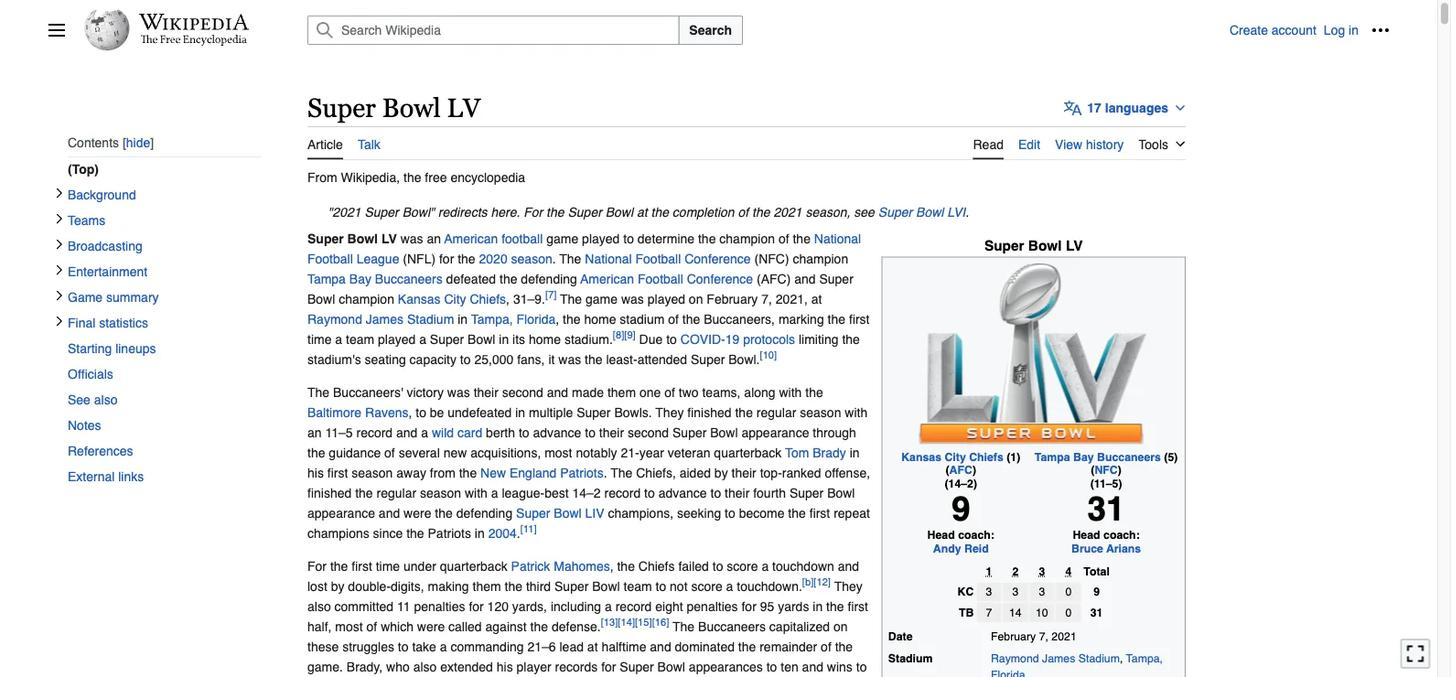 Task type: describe. For each thing, give the bounding box(es) containing it.
coach: for arians
[[1104, 528, 1140, 542]]

the right since
[[407, 526, 424, 541]]

[13] link
[[601, 617, 618, 629]]

1 vertical spatial 31
[[1091, 606, 1104, 620]]

7
[[986, 606, 993, 620]]

0 vertical spatial score
[[727, 559, 759, 574]]

at inside note
[[637, 205, 648, 219]]

to up notably
[[585, 425, 596, 440]]

to up who
[[398, 640, 409, 654]]

head for andy reid
[[928, 528, 956, 542]]

was inside the buccaneers' victory was their second and made them one of two teams, along with the baltimore ravens
[[448, 385, 470, 400]]

super inside . the chiefs, aided by their top-ranked offense, finished the regular season with a league-best 14–2 record to advance to their fourth super bowl appearance and were the defending
[[790, 486, 824, 500]]

first inside in his first season away from the
[[328, 466, 348, 480]]

at inside the buccaneers capitalized on these struggles to take a commanding 21–6 lead at halftime and dominated the remainder of the game. brady, who also extended his player records for super bowl appearances to ten and wins
[[588, 640, 598, 654]]

the up the defeated
[[458, 251, 476, 266]]

lead
[[560, 640, 584, 654]]

2004
[[489, 526, 517, 541]]

3 right 2
[[1039, 565, 1046, 578]]

record inside the , to be undefeated in multiple super bowls. they finished the regular season with an 11–5 record and a
[[357, 425, 393, 440]]

[7] link
[[546, 290, 557, 301]]

chiefs for (1)
[[970, 450, 1004, 464]]

kansas for (
[[902, 450, 942, 464]]

menu image
[[48, 21, 66, 39]]

appearance inside berth to advance to their second super bowl appearance through the guidance of several new acquisitions, most notably 21-year veteran quarterback
[[742, 425, 810, 440]]

first inside they also committed 11 penalties for 120 yards, including a record eight penalties for 95 yards in the first half, most of which were called against the defense.
[[848, 599, 869, 614]]

0 vertical spatial kansas city chiefs link
[[398, 292, 506, 306]]

the down season,
[[793, 231, 811, 246]]

, for super
[[610, 559, 614, 574]]

game summary
[[68, 290, 159, 305]]

the up stadium.
[[563, 312, 581, 327]]

1 vertical spatial tampa, florida link
[[991, 652, 1164, 677]]

1 horizontal spatial super bowl lv
[[985, 237, 1083, 253]]

was up (nfl)
[[401, 231, 423, 246]]

of inside , the home stadium of the buccaneers, marking the first time a team played a super bowl in its home stadium.
[[669, 312, 679, 327]]

limiting the stadium's seating capacity to 25,000 fans, it was the least-attended super bowl.
[[308, 332, 860, 367]]

football down determine
[[636, 251, 681, 266]]

1 vertical spatial february
[[991, 630, 1037, 644]]

with inside the buccaneers' victory was their second and made them one of two teams, along with the baltimore ravens
[[780, 385, 802, 400]]

(14–2)
[[945, 477, 978, 491]]

bay inside "tampa bay buccaneers (5) ( nfc ) (11–5)"
[[1074, 450, 1095, 464]]

history
[[1087, 137, 1125, 152]]

0 horizontal spatial lv
[[382, 231, 397, 246]]

the buccaneers' victory was their second and made them one of two teams, along with the baltimore ravens
[[308, 385, 824, 420]]

game for was
[[586, 292, 618, 306]]

1 penalties from the left
[[414, 599, 466, 614]]

champions,
[[608, 506, 674, 521]]

1 horizontal spatial champion
[[720, 231, 775, 246]]

(5)
[[1165, 450, 1179, 464]]

0 vertical spatial american
[[444, 231, 498, 246]]

a up the capacity at the bottom
[[419, 332, 427, 347]]

buccaneers inside "tampa bay buccaneers (5) ( nfc ) (11–5)"
[[1098, 450, 1162, 464]]

covid-19 protocols link
[[681, 332, 796, 347]]

their up become
[[725, 486, 750, 500]]

a inside . the chiefs, aided by their top-ranked offense, finished the regular season with a league-best 14–2 record to advance to their fourth super bowl appearance and were the defending
[[491, 486, 499, 500]]

new
[[444, 446, 467, 460]]

by inside , the chiefs failed to score a touchdown and lost by double-digits, making them the third super bowl team to not score a touchdown.
[[331, 579, 345, 594]]

be
[[430, 405, 444, 420]]

the right limiting
[[843, 332, 860, 347]]

, the home stadium of the buccaneers, marking the first time a team played a super bowl in its home stadium.
[[308, 312, 870, 347]]

broadcasting link
[[68, 233, 262, 259]]

the down stadium.
[[585, 352, 603, 367]]

super bowl lv was an american football game played to determine the champion of the
[[308, 231, 815, 246]]

mahomes
[[554, 559, 610, 574]]

season inside . the chiefs, aided by their top-ranked offense, finished the regular season with a league-best 14–2 record to advance to their fourth super bowl appearance and were the defending
[[420, 486, 462, 500]]

ten
[[781, 660, 799, 674]]

under
[[404, 559, 437, 574]]

regular for . the chiefs, aided by their top-ranked offense, finished the regular season with a league-best 14–2 record to advance to their fourth super bowl appearance and were the defending
[[377, 486, 417, 500]]

1 vertical spatial score
[[692, 579, 723, 594]]

halftime
[[602, 640, 647, 654]]

broadcasting
[[68, 239, 143, 253]]

the right become
[[789, 506, 806, 521]]

capitalized
[[770, 619, 830, 634]]

top-
[[760, 466, 783, 480]]

the down champions
[[330, 559, 348, 574]]

a up touchdown.
[[762, 559, 769, 574]]

record inside . the chiefs, aided by their top-ranked offense, finished the regular season with a league-best 14–2 record to advance to their fourth super bowl appearance and were the defending
[[605, 486, 641, 500]]

football inside national football league
[[308, 251, 353, 266]]

time inside , the home stadium of the buccaneers, marking the first time a team played a super bowl in its home stadium.
[[308, 332, 332, 347]]

the down guidance
[[355, 486, 373, 500]]

the free encyclopedia image
[[141, 35, 248, 47]]

to down "2021 super bowl" redirects here. for the super bowl at the completion of the 2021 season, see super bowl lvi .
[[624, 231, 634, 246]]

the up limiting
[[828, 312, 846, 327]]

and inside , the chiefs failed to score a touchdown and lost by double-digits, making them the third super bowl team to not score a touchdown.
[[838, 559, 860, 574]]

external
[[68, 470, 115, 484]]

champion inside (nfl) for the 2020 season . the national football conference (nfc) champion tampa bay buccaneers defeated the defending american football conference
[[793, 251, 849, 266]]

for inside the buccaneers capitalized on these struggles to take a commanding 21–6 lead at halftime and dominated the remainder of the game. brady, who also extended his player records for super bowl appearances to ten and wins
[[602, 660, 617, 674]]

were inside they also committed 11 penalties for 120 yards, including a record eight penalties for 95 yards in the first half, most of which were called against the defense.
[[417, 619, 445, 634]]

season inside (nfl) for the 2020 season . the national football conference (nfc) champion tampa bay buccaneers defeated the defending american football conference
[[511, 251, 553, 266]]

0 vertical spatial for
[[524, 205, 543, 219]]

bruce arians link
[[1072, 542, 1142, 555]]

struggles
[[343, 640, 395, 654]]

create account log in
[[1230, 23, 1360, 38]]

also for see also
[[94, 393, 118, 407]]

played inside , the home stadium of the buccaneers, marking the first time a team played a super bowl in its home stadium.
[[378, 332, 416, 347]]

1 vertical spatial 7,
[[1040, 630, 1049, 644]]

wikipedia image
[[139, 14, 249, 30]]

acquisitions,
[[471, 446, 541, 460]]

. inside . the chiefs, aided by their top-ranked offense, finished the regular season with a league-best 14–2 record to advance to their fourth super bowl appearance and were the defending
[[604, 466, 608, 480]]

14
[[1010, 606, 1022, 620]]

( for nfc
[[1092, 464, 1095, 477]]

completion
[[673, 205, 735, 219]]

were inside . the chiefs, aided by their top-ranked offense, finished the regular season with a league-best 14–2 record to advance to their fourth super bowl appearance and were the defending
[[404, 506, 432, 521]]

background
[[68, 188, 136, 202]]

2 horizontal spatial stadium
[[1079, 652, 1121, 665]]

football down the "national football conference" link
[[638, 272, 684, 286]]

in inside in his first season away from the
[[850, 446, 860, 460]]

(top) link
[[68, 156, 275, 182]]

the up [8] [9] due to covid-19 protocols
[[683, 312, 701, 327]]

the inside . the chiefs, aided by their top-ranked offense, finished the regular season with a league-best 14–2 record to advance to their fourth super bowl appearance and were the defending
[[611, 466, 633, 480]]

of up '(nfc)'
[[779, 231, 790, 246]]

to down 'chiefs,' at the left bottom of page
[[645, 486, 655, 500]]

team inside , the home stadium of the buccaneers, marking the first time a team played a super bowl in its home stadium.
[[346, 332, 375, 347]]

3 up 10
[[1039, 586, 1046, 599]]

19
[[726, 332, 740, 347]]

they inside the , to be undefeated in multiple super bowls. they finished the regular season with an 11–5 record and a
[[656, 405, 684, 420]]

to inside [8] [9] due to covid-19 protocols
[[667, 332, 677, 347]]

a inside they also committed 11 penalties for 120 yards, including a record eight penalties for 95 yards in the first half, most of which were called against the defense.
[[605, 599, 612, 614]]

x small image for game summary
[[54, 290, 65, 301]]

2 penalties from the left
[[687, 599, 738, 614]]

note containing "2021 super bowl" redirects here. for the super bowl at the completion of the 2021 season, see
[[308, 202, 1186, 222]]

[15]
[[635, 617, 652, 629]]

0 vertical spatial 31
[[1088, 490, 1126, 529]]

game summary link
[[68, 285, 262, 310]]

which
[[381, 619, 414, 634]]

season inside in his first season away from the
[[352, 466, 393, 480]]

0 vertical spatial tampa bay buccaneers link
[[308, 272, 443, 286]]

1 horizontal spatial lv
[[447, 93, 481, 123]]

, inside "kansas city chiefs , 31–9. [7] the game was played on february 7, 2021, at raymond james stadium in tampa, florida"
[[506, 292, 510, 306]]

yards,
[[513, 599, 547, 614]]

several
[[399, 446, 440, 460]]

with for , to be undefeated in multiple super bowls. they finished the regular season with an 11–5 record and a
[[845, 405, 868, 420]]

for left 95
[[742, 599, 757, 614]]

to up seeking
[[711, 486, 722, 500]]

11
[[397, 599, 411, 614]]

the up 21–6
[[531, 619, 548, 634]]

game
[[68, 290, 103, 305]]

defending inside . the chiefs, aided by their top-ranked offense, finished the regular season with a league-best 14–2 record to advance to their fourth super bowl appearance and were the defending
[[457, 506, 513, 521]]

1 horizontal spatial played
[[582, 231, 620, 246]]

0 for 10
[[1066, 606, 1072, 620]]

notes link
[[68, 413, 262, 438]]

a left touchdown.
[[727, 579, 734, 594]]

was inside limiting the stadium's seating capacity to 25,000 fans, it was the least-attended super bowl.
[[559, 352, 582, 367]]

2021 inside note
[[774, 205, 802, 219]]

14–2
[[573, 486, 601, 500]]

the right mahomes
[[617, 559, 635, 574]]

[12] link
[[814, 577, 831, 589]]

the inside in his first season away from the
[[459, 466, 477, 480]]

the up '(nfc)'
[[753, 205, 770, 219]]

patrick
[[511, 559, 551, 574]]

the down [12]
[[827, 599, 845, 614]]

21-
[[621, 446, 640, 460]]

the inside the buccaneers' victory was their second and made them one of two teams, along with the baltimore ravens
[[806, 385, 824, 400]]

[7]
[[546, 290, 557, 301]]

on inside the buccaneers capitalized on these struggles to take a commanding 21–6 lead at halftime and dominated the remainder of the game. brady, who also extended his player records for super bowl appearances to ten and wins
[[834, 619, 848, 634]]

kansas for 31–9.
[[398, 292, 441, 306]]

american inside (nfl) for the 2020 season . the national football conference (nfc) champion tampa bay buccaneers defeated the defending american football conference
[[581, 272, 635, 286]]

the down 2020 season link
[[500, 272, 518, 286]]

lineups
[[115, 341, 156, 356]]

football
[[502, 231, 543, 246]]

the down completion
[[698, 231, 716, 246]]

to left not
[[656, 579, 667, 594]]

super inside , the chiefs failed to score a touchdown and lost by double-digits, making them the third super bowl team to not score a touchdown.
[[555, 579, 589, 594]]

take
[[412, 640, 437, 654]]

new england patriots
[[481, 466, 604, 480]]

yards
[[778, 599, 810, 614]]

super bowl lvi link
[[879, 205, 966, 219]]

, for in
[[556, 312, 560, 327]]

[8]
[[613, 330, 625, 341]]

bowl inside (afc) and super bowl champion
[[308, 292, 335, 306]]

) for afc
[[973, 464, 977, 477]]

bowl inside berth to advance to their second super bowl appearance through the guidance of several new acquisitions, most notably 21-year veteran quarterback
[[711, 425, 738, 440]]

along
[[745, 385, 776, 400]]

stadium inside "kansas city chiefs , 31–9. [7] the game was played on february 7, 2021, at raymond james stadium in tampa, florida"
[[407, 312, 454, 327]]

[14]
[[618, 617, 635, 629]]

0 horizontal spatial 9
[[952, 490, 971, 529]]

their left top-
[[732, 466, 757, 480]]

raymond inside "kansas city chiefs , 31–9. [7] the game was played on february 7, 2021, at raymond james stadium in tampa, florida"
[[308, 312, 362, 327]]

1 vertical spatial raymond
[[991, 652, 1040, 665]]

buccaneers inside the buccaneers capitalized on these struggles to take a commanding 21–6 lead at halftime and dominated the remainder of the game. brady, who also extended his player records for super bowl appearances to ten and wins
[[699, 619, 766, 634]]

victory
[[407, 385, 444, 400]]

notably
[[576, 446, 618, 460]]

bowl inside the buccaneers capitalized on these struggles to take a commanding 21–6 lead at halftime and dominated the remainder of the game. brady, who also extended his player records for super bowl appearances to ten and wins
[[658, 660, 686, 674]]

for left the 120
[[469, 599, 484, 614]]

0 vertical spatial conference
[[685, 251, 751, 266]]

tampa bay buccaneers (5) ( nfc ) (11–5)
[[1035, 450, 1179, 491]]

2
[[1013, 565, 1019, 578]]

their inside berth to advance to their second super bowl appearance through the guidance of several new acquisitions, most notably 21-year veteran quarterback
[[600, 425, 624, 440]]

advance inside berth to advance to their second super bowl appearance through the guidance of several new acquisitions, most notably 21-year veteran quarterback
[[533, 425, 582, 440]]

american football conference link
[[581, 272, 754, 286]]

wild
[[432, 425, 454, 440]]

its
[[513, 332, 526, 347]]

1 vertical spatial for
[[308, 559, 327, 574]]

to inside limiting the stadium's seating capacity to 25,000 fans, it was the least-attended super bowl.
[[460, 352, 471, 367]]

x small image for broadcasting
[[54, 239, 65, 250]]

appearances
[[689, 660, 763, 674]]

multiple
[[529, 405, 573, 420]]

game for played
[[547, 231, 579, 246]]

bowl.
[[729, 352, 760, 367]]

1 vertical spatial time
[[376, 559, 400, 574]]

bowl inside , the home stadium of the buccaneers, marking the first time a team played a super bowl in its home stadium.
[[468, 332, 496, 347]]

3 down 2
[[1013, 586, 1019, 599]]

(top)
[[68, 162, 99, 177]]

the left third
[[505, 579, 523, 594]]

of inside the buccaneers' victory was their second and made them one of two teams, along with the baltimore ravens
[[665, 385, 676, 400]]

2020 season link
[[479, 251, 553, 266]]

1 horizontal spatial home
[[585, 312, 617, 327]]

buccaneers,
[[704, 312, 775, 327]]

in inside the champions, seeking to become the first repeat champions since the patriots in
[[475, 526, 485, 541]]

1 vertical spatial conference
[[687, 272, 754, 286]]

hide button
[[123, 135, 154, 150]]

the inside berth to advance to their second super bowl appearance through the guidance of several new acquisitions, most notably 21-year veteran quarterback
[[308, 446, 325, 460]]

, the chiefs failed to score a touchdown and lost by double-digits, making them the third super bowl team to not score a touchdown.
[[308, 559, 860, 594]]

regular for , to be undefeated in multiple super bowls. they finished the regular season with an 11–5 record and a
[[757, 405, 797, 420]]

super inside (afc) and super bowl champion
[[820, 272, 854, 286]]

to right berth
[[519, 425, 530, 440]]

in inside "kansas city chiefs , 31–9. [7] the game was played on february 7, 2021, at raymond james stadium in tampa, florida"
[[458, 312, 468, 327]]

of inside they also committed 11 penalties for 120 yards, including a record eight penalties for 95 yards in the first half, most of which were called against the defense.
[[367, 619, 377, 634]]

[11]
[[521, 524, 537, 536]]

bowl inside , the chiefs failed to score a touchdown and lost by double-digits, making them the third super bowl team to not score a touchdown.
[[593, 579, 620, 594]]

american football link
[[444, 231, 543, 246]]

see
[[68, 393, 91, 407]]

0 vertical spatial an
[[427, 231, 441, 246]]

1 horizontal spatial raymond james stadium link
[[991, 652, 1121, 665]]

head coach: andy reid
[[928, 528, 995, 555]]

) for nfc
[[1119, 464, 1122, 477]]

team inside , the chiefs failed to score a touchdown and lost by double-digits, making them the third super bowl team to not score a touchdown.
[[624, 579, 652, 594]]

record inside they also committed 11 penalties for 120 yards, including a record eight penalties for 95 yards in the first half, most of which were called against the defense.
[[616, 599, 652, 614]]

most inside they also committed 11 penalties for 120 yards, including a record eight penalties for 95 yards in the first half, most of which were called against the defense.
[[335, 619, 363, 634]]

1 vertical spatial james
[[1043, 652, 1076, 665]]

raymond james stadium ,
[[991, 652, 1127, 665]]

guidance
[[329, 446, 381, 460]]

1 horizontal spatial stadium
[[889, 652, 933, 665]]

and inside . the chiefs, aided by their top-ranked offense, finished the regular season with a league-best 14–2 record to advance to their fourth super bowl appearance and were the defending
[[379, 506, 400, 521]]

finished for , to be undefeated in multiple super bowls. they finished the regular season with an 11–5 record and a
[[688, 405, 732, 420]]

120
[[488, 599, 509, 614]]

1 horizontal spatial patriots
[[561, 466, 604, 480]]

with for . the chiefs, aided by their top-ranked offense, finished the regular season with a league-best 14–2 record to advance to their fourth super bowl appearance and were the defending
[[465, 486, 488, 500]]

2 horizontal spatial lv
[[1066, 237, 1083, 253]]

external links
[[68, 470, 144, 484]]

digits,
[[391, 579, 424, 594]]

the down the from
[[435, 506, 453, 521]]

. inside (nfl) for the 2020 season . the national football conference (nfc) champion tampa bay buccaneers defeated the defending american football conference
[[553, 251, 556, 266]]

(nfl)
[[403, 251, 436, 266]]

seeking
[[677, 506, 722, 521]]

nfc link
[[1095, 464, 1119, 477]]

in his first season away from the
[[308, 446, 860, 480]]

two
[[679, 385, 699, 400]]

and inside the , to be undefeated in multiple super bowls. they finished the regular season with an 11–5 record and a
[[396, 425, 418, 440]]

league-
[[502, 486, 545, 500]]

tom brady
[[786, 446, 847, 460]]

stadium's
[[308, 352, 361, 367]]

their inside the buccaneers' victory was their second and made them one of two teams, along with the baltimore ravens
[[474, 385, 499, 400]]



Task type: locate. For each thing, give the bounding box(es) containing it.
second for and
[[502, 385, 544, 400]]

1 vertical spatial on
[[834, 619, 848, 634]]

1 horizontal spatial 7,
[[1040, 630, 1049, 644]]

. inside note
[[966, 205, 970, 219]]

with inside the , to be undefeated in multiple super bowls. they finished the regular season with an 11–5 record and a
[[845, 405, 868, 420]]

1 vertical spatial team
[[624, 579, 652, 594]]

of left several
[[385, 446, 395, 460]]

the inside (nfl) for the 2020 season . the national football conference (nfc) champion tampa bay buccaneers defeated the defending american football conference
[[560, 251, 582, 266]]

quarterback inside berth to advance to their second super bowl appearance through the guidance of several new acquisitions, most notably 21-year veteran quarterback
[[714, 446, 782, 460]]

0 horizontal spatial penalties
[[414, 599, 466, 614]]

chiefs for failed
[[639, 559, 675, 574]]

0 horizontal spatial quarterback
[[440, 559, 508, 574]]

0 horizontal spatial american
[[444, 231, 498, 246]]

the right [16] link
[[673, 619, 695, 634]]

in right log
[[1350, 23, 1360, 38]]

2 x small image from the top
[[54, 213, 65, 224]]

0 horizontal spatial his
[[308, 466, 324, 480]]

entertainment
[[68, 264, 148, 279]]

head coach: bruce arians
[[1072, 528, 1142, 555]]

for right (nfl)
[[439, 251, 454, 266]]

also inside the buccaneers capitalized on these struggles to take a commanding 21–6 lead at halftime and dominated the remainder of the game. brady, who also extended his player records for super bowl appearances to ten and wins
[[414, 660, 437, 674]]

1 vertical spatial chiefs
[[970, 450, 1004, 464]]

score up touchdown.
[[727, 559, 759, 574]]

also inside they also committed 11 penalties for 120 yards, including a record eight penalties for 95 yards in the first half, most of which were called against the defense.
[[308, 599, 331, 614]]

0 vertical spatial at
[[637, 205, 648, 219]]

2 vertical spatial with
[[465, 486, 488, 500]]

coach: inside head coach: andy reid
[[959, 528, 995, 542]]

wikipedia,
[[341, 170, 400, 185]]

1 vertical spatial tampa bay buccaneers link
[[1035, 450, 1162, 464]]

main content containing 9
[[300, 82, 1391, 677]]

eight
[[656, 599, 684, 614]]

a left wild
[[421, 425, 429, 440]]

2 vertical spatial chiefs
[[639, 559, 675, 574]]

) inside "tampa bay buccaneers (5) ( nfc ) (11–5)"
[[1119, 464, 1122, 477]]

9 down afc link
[[952, 490, 971, 529]]

in inside personal tools navigation
[[1350, 23, 1360, 38]]

second down fans, at the bottom left of page
[[502, 385, 544, 400]]

for inside (nfl) for the 2020 season . the national football conference (nfc) champion tampa bay buccaneers defeated the defending american football conference
[[439, 251, 454, 266]]

score down failed
[[692, 579, 723, 594]]

6 x small image from the top
[[54, 316, 65, 327]]

head inside head coach: andy reid
[[928, 528, 956, 542]]

on inside "kansas city chiefs , 31–9. [7] the game was played on february 7, 2021, at raymond james stadium in tampa, florida"
[[689, 292, 704, 306]]

0 horizontal spatial appearance
[[308, 506, 375, 521]]

(
[[946, 464, 950, 477], [1092, 464, 1095, 477]]

x small image
[[54, 188, 65, 199], [54, 213, 65, 224], [54, 239, 65, 250], [54, 264, 65, 275], [54, 290, 65, 301], [54, 316, 65, 327]]

time
[[308, 332, 332, 347], [376, 559, 400, 574]]

tampa inside "tampa bay buccaneers (5) ( nfc ) (11–5)"
[[1035, 450, 1071, 464]]

american down redirects
[[444, 231, 498, 246]]

of up 'struggles'
[[367, 619, 377, 634]]

tampa inside (nfl) for the 2020 season . the national football conference (nfc) champion tampa bay buccaneers defeated the defending american football conference
[[308, 272, 346, 286]]

regular down away
[[377, 486, 417, 500]]

95
[[760, 599, 775, 614]]

england
[[510, 466, 557, 480]]

super inside , the home stadium of the buccaneers, marking the first time a team played a super bowl in its home stadium.
[[430, 332, 464, 347]]

, inside , the home stadium of the buccaneers, marking the first time a team played a super bowl in its home stadium.
[[556, 312, 560, 327]]

1 vertical spatial 2021
[[1052, 630, 1077, 644]]

1 coach: from the left
[[959, 528, 995, 542]]

city inside the kansas city chiefs (1) ( afc ) (14–2)
[[945, 450, 967, 464]]

0 horizontal spatial tampa bay buccaneers link
[[308, 272, 443, 286]]

they right [12] "link"
[[835, 579, 863, 594]]

1 horizontal spatial for
[[524, 205, 543, 219]]

statistics
[[99, 316, 148, 330]]

bay up (11–5)
[[1074, 450, 1095, 464]]

most inside berth to advance to their second super bowl appearance through the guidance of several new acquisitions, most notably 21-year veteran quarterback
[[545, 446, 573, 460]]

regular inside . the chiefs, aided by their top-ranked offense, finished the regular season with a league-best 14–2 record to advance to their fourth super bowl appearance and were the defending
[[377, 486, 417, 500]]

0 horizontal spatial most
[[335, 619, 363, 634]]

0 horizontal spatial regular
[[377, 486, 417, 500]]

1 ) from the left
[[973, 464, 977, 477]]

second for super
[[628, 425, 669, 440]]

1 horizontal spatial by
[[715, 466, 728, 480]]

1 horizontal spatial time
[[376, 559, 400, 574]]

7, down 10
[[1040, 630, 1049, 644]]

patriots inside the champions, seeking to become the first repeat champions since the patriots in
[[428, 526, 471, 541]]

1 vertical spatial florida
[[991, 669, 1026, 677]]

1 0 from the top
[[1066, 586, 1072, 599]]

second inside the buccaneers' victory was their second and made them one of two teams, along with the baltimore ravens
[[502, 385, 544, 400]]

to inside the , to be undefeated in multiple super bowls. they finished the regular season with an 11–5 record and a
[[416, 405, 427, 420]]

1 horizontal spatial finished
[[688, 405, 732, 420]]

aided
[[680, 466, 711, 480]]

february
[[707, 292, 758, 306], [991, 630, 1037, 644]]

3 x small image from the top
[[54, 239, 65, 250]]

2 vertical spatial also
[[414, 660, 437, 674]]

most
[[545, 446, 573, 460], [335, 619, 363, 634]]

to right due
[[667, 332, 677, 347]]

0 vertical spatial defending
[[521, 272, 578, 286]]

1 vertical spatial bay
[[1074, 450, 1095, 464]]

a inside the , to be undefeated in multiple super bowls. they finished the regular season with an 11–5 record and a
[[421, 425, 429, 440]]

, inside , the chiefs failed to score a touchdown and lost by double-digits, making them the third super bowl team to not score a touchdown.
[[610, 559, 614, 574]]

protocols
[[744, 332, 796, 347]]

his down commanding
[[497, 660, 513, 674]]

1 vertical spatial record
[[605, 486, 641, 500]]

0 vertical spatial second
[[502, 385, 544, 400]]

by inside . the chiefs, aided by their top-ranked offense, finished the regular season with a league-best 14–2 record to advance to their fourth super bowl appearance and were the defending
[[715, 466, 728, 480]]

( up (11–5)
[[1092, 464, 1095, 477]]

game up (nfl) for the 2020 season . the national football conference (nfc) champion tampa bay buccaneers defeated the defending american football conference on the top of the page
[[547, 231, 579, 246]]

city inside "kansas city chiefs , 31–9. [7] the game was played on february 7, 2021, at raymond james stadium in tampa, florida"
[[444, 292, 466, 306]]

1 horizontal spatial american
[[581, 272, 635, 286]]

february inside "kansas city chiefs , 31–9. [7] the game was played on february 7, 2021, at raymond james stadium in tampa, florida"
[[707, 292, 758, 306]]

played up (nfl) for the 2020 season . the national football conference (nfc) champion tampa bay buccaneers defeated the defending american football conference on the top of the page
[[582, 231, 620, 246]]

remainder
[[760, 640, 818, 654]]

x small image left background
[[54, 188, 65, 199]]

2004 link
[[489, 526, 517, 541]]

season down football
[[511, 251, 553, 266]]

also down take at left bottom
[[414, 660, 437, 674]]

see also link
[[68, 387, 262, 413]]

0 vertical spatial record
[[357, 425, 393, 440]]

[16] link
[[652, 617, 670, 629]]

personal tools navigation
[[1230, 16, 1396, 45]]

in left multiple
[[516, 405, 526, 420]]

Search Wikipedia search field
[[308, 16, 680, 45]]

football left league
[[308, 251, 353, 266]]

1 vertical spatial at
[[812, 292, 823, 306]]

national inside national football league
[[815, 231, 862, 246]]

an inside the , to be undefeated in multiple super bowls. they finished the regular season with an 11–5 record and a
[[308, 425, 322, 440]]

) up (14–2)
[[973, 464, 977, 477]]

first inside the champions, seeking to become the first repeat champions since the patriots in
[[810, 506, 831, 521]]

bay down league
[[350, 272, 372, 286]]

for
[[439, 251, 454, 266], [469, 599, 484, 614], [742, 599, 757, 614], [602, 660, 617, 674]]

finished down teams,
[[688, 405, 732, 420]]

first inside , the home stadium of the buccaneers, marking the first time a team played a super bowl in its home stadium.
[[850, 312, 870, 327]]

to left ten
[[767, 660, 778, 674]]

1 horizontal spatial at
[[637, 205, 648, 219]]

lost
[[308, 579, 328, 594]]

4 x small image from the top
[[54, 264, 65, 275]]

super inside limiting the stadium's seating capacity to 25,000 fans, it was the least-attended super bowl.
[[691, 352, 725, 367]]

team up [13] [14] [15] [16] on the bottom of page
[[624, 579, 652, 594]]

0 vertical spatial also
[[94, 393, 118, 407]]

tampa, inside tampa, florida
[[1127, 652, 1164, 665]]

in inside the , to be undefeated in multiple super bowls. they finished the regular season with an 11–5 record and a
[[516, 405, 526, 420]]

raymond down february 7, 2021
[[991, 652, 1040, 665]]

in down [b] [12]
[[813, 599, 823, 614]]

[16]
[[652, 617, 670, 629]]

4
[[1066, 565, 1072, 578]]

9
[[952, 490, 971, 529], [1094, 586, 1100, 599]]

in inside , the home stadium of the buccaneers, marking the first time a team played a super bowl in its home stadium.
[[499, 332, 509, 347]]

0 vertical spatial raymond james stadium link
[[308, 312, 454, 327]]

1 head from the left
[[928, 528, 956, 542]]

0 horizontal spatial chiefs
[[470, 292, 506, 306]]

1 horizontal spatial also
[[308, 599, 331, 614]]

0 horizontal spatial they
[[656, 405, 684, 420]]

0 vertical spatial team
[[346, 332, 375, 347]]

1 horizontal spatial james
[[1043, 652, 1076, 665]]

a inside the buccaneers capitalized on these struggles to take a commanding 21–6 lead at halftime and dominated the remainder of the game. brady, who also extended his player records for super bowl appearances to ten and wins
[[440, 640, 447, 654]]

2 ( from the left
[[1092, 464, 1095, 477]]

( for afc
[[946, 464, 950, 477]]

at right lead
[[588, 640, 598, 654]]

the up wins
[[836, 640, 853, 654]]

1 ( from the left
[[946, 464, 950, 477]]

note
[[308, 202, 1186, 222]]

0 vertical spatial james
[[366, 312, 404, 327]]

a up [13] link
[[605, 599, 612, 614]]

and inside the buccaneers' victory was their second and made them one of two teams, along with the baltimore ravens
[[547, 385, 569, 400]]

teams
[[68, 213, 105, 228]]

2 ) from the left
[[1119, 464, 1122, 477]]

the down super bowl lv was an american football game played to determine the champion of the
[[560, 251, 582, 266]]

2021
[[774, 205, 802, 219], [1052, 630, 1077, 644]]

game.
[[308, 660, 343, 674]]

also for they also committed 11 penalties for 120 yards, including a record eight penalties for 95 yards in the first half, most of which were called against the defense.
[[308, 599, 331, 614]]

officials link
[[68, 362, 262, 387]]

create
[[1230, 23, 1269, 38]]

0 vertical spatial 9
[[952, 490, 971, 529]]

1
[[986, 565, 993, 578]]

for down halftime
[[602, 660, 617, 674]]

coach: up arians
[[1104, 528, 1140, 542]]

1 horizontal spatial coach:
[[1104, 528, 1140, 542]]

0 horizontal spatial patriots
[[428, 526, 471, 541]]

ranked
[[783, 466, 822, 480]]

the right '[7]' "link"
[[560, 292, 582, 306]]

regular
[[757, 405, 797, 420], [377, 486, 417, 500]]

. inside 2004 . [11]
[[517, 526, 521, 541]]

stadium
[[620, 312, 665, 327]]

the
[[404, 170, 422, 185], [547, 205, 564, 219], [651, 205, 669, 219], [753, 205, 770, 219], [698, 231, 716, 246], [793, 231, 811, 246], [458, 251, 476, 266], [500, 272, 518, 286], [563, 312, 581, 327], [683, 312, 701, 327], [828, 312, 846, 327], [843, 332, 860, 347], [585, 352, 603, 367], [806, 385, 824, 400], [736, 405, 753, 420], [308, 446, 325, 460], [459, 466, 477, 480], [355, 486, 373, 500], [435, 506, 453, 521], [789, 506, 806, 521], [407, 526, 424, 541], [330, 559, 348, 574], [617, 559, 635, 574], [505, 579, 523, 594], [827, 599, 845, 614], [531, 619, 548, 634], [739, 640, 757, 654], [836, 640, 853, 654]]

2 coach: from the left
[[1104, 528, 1140, 542]]

an left 11–5
[[308, 425, 322, 440]]

the up super bowl lv was an american football game played to determine the champion of the
[[547, 205, 564, 219]]

half,
[[308, 619, 332, 634]]

they inside they also committed 11 penalties for 120 yards, including a record eight penalties for 95 yards in the first half, most of which were called against the defense.
[[835, 579, 863, 594]]

champions
[[308, 526, 370, 541]]

raymond james stadium link down february 7, 2021
[[991, 652, 1121, 665]]

them up the 120
[[473, 579, 501, 594]]

the left free
[[404, 170, 422, 185]]

the up determine
[[651, 205, 669, 219]]

with down new
[[465, 486, 488, 500]]

due
[[640, 332, 663, 347]]

background link
[[68, 182, 262, 208]]

0 vertical spatial florida
[[517, 312, 556, 327]]

home up stadium.
[[585, 312, 617, 327]]

bruce
[[1072, 542, 1104, 555]]

tampa right (1)
[[1035, 450, 1071, 464]]

super
[[308, 93, 376, 123], [365, 205, 399, 219], [568, 205, 602, 219], [879, 205, 913, 219], [308, 231, 344, 246], [985, 237, 1025, 253], [820, 272, 854, 286], [430, 332, 464, 347], [691, 352, 725, 367], [577, 405, 611, 420], [673, 425, 707, 440], [790, 486, 824, 500], [516, 506, 551, 521], [555, 579, 589, 594], [620, 660, 654, 674]]

0 vertical spatial bay
[[350, 272, 372, 286]]

0 horizontal spatial for
[[308, 559, 327, 574]]

advance down aided
[[659, 486, 707, 500]]

5 x small image from the top
[[54, 290, 65, 301]]

his inside the buccaneers capitalized on these struggles to take a commanding 21–6 lead at halftime and dominated the remainder of the game. brady, who also extended his player records for super bowl appearances to ten and wins
[[497, 660, 513, 674]]

2 vertical spatial champion
[[339, 292, 395, 306]]

defense.
[[552, 619, 601, 634]]

the down 21-
[[611, 466, 633, 480]]

1 vertical spatial champion
[[793, 251, 849, 266]]

by right aided
[[715, 466, 728, 480]]

chiefs down the defeated
[[470, 292, 506, 306]]

the inside "kansas city chiefs , 31–9. [7] the game was played on february 7, 2021, at raymond james stadium in tampa, florida"
[[560, 292, 582, 306]]

kansas city chiefs link
[[398, 292, 506, 306], [902, 450, 1004, 464]]

0 horizontal spatial buccaneers
[[375, 272, 443, 286]]

of right stadium
[[669, 312, 679, 327]]

fullscreen image
[[1407, 645, 1425, 663]]

2 0 from the top
[[1066, 606, 1072, 620]]

7, inside "kansas city chiefs , 31–9. [7] the game was played on february 7, 2021, at raymond james stadium in tampa, florida"
[[762, 292, 773, 306]]

season inside the , to be undefeated in multiple super bowls. they finished the regular season with an 11–5 record and a
[[800, 405, 842, 420]]

national inside (nfl) for the 2020 season . the national football conference (nfc) champion tampa bay buccaneers defeated the defending american football conference
[[585, 251, 632, 266]]

0 horizontal spatial raymond
[[308, 312, 362, 327]]

1 horizontal spatial head
[[1073, 528, 1101, 542]]

1 vertical spatial second
[[628, 425, 669, 440]]

played inside "kansas city chiefs , 31–9. [7] the game was played on february 7, 2021, at raymond james stadium in tampa, florida"
[[648, 292, 686, 306]]

finished for . the chiefs, aided by their top-ranked offense, finished the regular season with a league-best 14–2 record to advance to their fourth super bowl appearance and were the defending
[[308, 486, 352, 500]]

lvi
[[948, 205, 966, 219]]

afc link
[[950, 464, 973, 477]]

final
[[68, 316, 96, 330]]

a up stadium's
[[335, 332, 343, 347]]

reid
[[965, 542, 989, 555]]

finished
[[688, 405, 732, 420], [308, 486, 352, 500]]

3 up 7
[[986, 586, 993, 599]]

second inside berth to advance to their second super bowl appearance through the guidance of several new acquisitions, most notably 21-year veteran quarterback
[[628, 425, 669, 440]]

stadium down "total"
[[1079, 652, 1121, 665]]

patriots up 14–2
[[561, 466, 604, 480]]

1 vertical spatial tampa
[[1035, 450, 1071, 464]]

on down 'american football conference' link
[[689, 292, 704, 306]]

most up new england patriots
[[545, 446, 573, 460]]

tom brady link
[[786, 446, 847, 460]]

0 for 3
[[1066, 586, 1072, 599]]

by right lost
[[331, 579, 345, 594]]

the up appearances
[[739, 640, 757, 654]]

record up champions,
[[605, 486, 641, 500]]

0 vertical spatial 0
[[1066, 586, 1072, 599]]

in up offense,
[[850, 446, 860, 460]]

advance inside . the chiefs, aided by their top-ranked offense, finished the regular season with a league-best 14–2 record to advance to their fourth super bowl appearance and were the defending
[[659, 486, 707, 500]]

patriots
[[561, 466, 604, 480], [428, 526, 471, 541]]

1 horizontal spatial )
[[1119, 464, 1122, 477]]

a
[[335, 332, 343, 347], [419, 332, 427, 347], [421, 425, 429, 440], [491, 486, 499, 500], [762, 559, 769, 574], [727, 579, 734, 594], [605, 599, 612, 614], [440, 640, 447, 654]]

0 horizontal spatial 2021
[[774, 205, 802, 219]]

by
[[715, 466, 728, 480], [331, 579, 345, 594]]

buccaneers inside (nfl) for the 2020 season . the national football conference (nfc) champion tampa bay buccaneers defeated the defending american football conference
[[375, 272, 443, 286]]

champion down season,
[[793, 251, 849, 266]]

city up afc link
[[945, 450, 967, 464]]

0 horizontal spatial at
[[588, 640, 598, 654]]

1 vertical spatial 9
[[1094, 586, 1100, 599]]

0 horizontal spatial super bowl lv
[[308, 93, 481, 123]]

0 vertical spatial were
[[404, 506, 432, 521]]

1 vertical spatial advance
[[659, 486, 707, 500]]

11–5
[[325, 425, 353, 440]]

was up undefeated at the bottom left of page
[[448, 385, 470, 400]]

0 vertical spatial they
[[656, 405, 684, 420]]

0 right 10
[[1066, 606, 1072, 620]]

become
[[739, 506, 785, 521]]

0 horizontal spatial )
[[973, 464, 977, 477]]

2 head from the left
[[1073, 528, 1101, 542]]

chiefs for ,
[[470, 292, 506, 306]]

defending up '[7]' "link"
[[521, 272, 578, 286]]

was inside "kansas city chiefs , 31–9. [7] the game was played on february 7, 2021, at raymond james stadium in tampa, florida"
[[622, 292, 644, 306]]

buccaneers up the nfc link
[[1098, 450, 1162, 464]]

[13]
[[601, 617, 618, 629]]

appearance inside . the chiefs, aided by their top-ranked offense, finished the regular season with a league-best 14–2 record to advance to their fourth super bowl appearance and were the defending
[[308, 506, 375, 521]]

failed
[[679, 559, 709, 574]]

was right it
[[559, 352, 582, 367]]

( inside "tampa bay buccaneers (5) ( nfc ) (11–5)"
[[1092, 464, 1095, 477]]

[8] [9] due to covid-19 protocols
[[613, 330, 796, 347]]

city down the defeated
[[444, 292, 466, 306]]

regular inside the , to be undefeated in multiple super bowls. they finished the regular season with an 11–5 record and a
[[757, 405, 797, 420]]

touchdown.
[[737, 579, 803, 594]]

[8] link
[[613, 330, 625, 341]]

1 horizontal spatial florida
[[991, 669, 1026, 677]]

tampa, inside "kansas city chiefs , 31–9. [7] the game was played on february 7, 2021, at raymond james stadium in tampa, florida"
[[471, 312, 513, 327]]

february up buccaneers,
[[707, 292, 758, 306]]

0 horizontal spatial tampa, florida link
[[471, 312, 556, 327]]

game
[[547, 231, 579, 246], [586, 292, 618, 306]]

national up (afc) and super bowl champion
[[585, 251, 632, 266]]

1 horizontal spatial most
[[545, 446, 573, 460]]

1 vertical spatial his
[[497, 660, 513, 674]]

best
[[545, 486, 569, 500]]

was up stadium
[[622, 292, 644, 306]]

read link
[[974, 126, 1004, 160]]

first
[[850, 312, 870, 327], [328, 466, 348, 480], [810, 506, 831, 521], [352, 559, 372, 574], [848, 599, 869, 614]]

most down committed
[[335, 619, 363, 634]]

references
[[68, 444, 133, 459]]

of inside the buccaneers capitalized on these struggles to take a commanding 21–6 lead at halftime and dominated the remainder of the game. brady, who also extended his player records for super bowl appearances to ten and wins
[[821, 640, 832, 654]]

them inside the buccaneers' victory was their second and made them one of two teams, along with the baltimore ravens
[[608, 385, 636, 400]]

1 horizontal spatial 9
[[1094, 586, 1100, 599]]

2 vertical spatial record
[[616, 599, 652, 614]]

2 horizontal spatial at
[[812, 292, 823, 306]]

committed
[[335, 599, 394, 614]]

1 vertical spatial patriots
[[428, 526, 471, 541]]

[10]
[[760, 350, 777, 362]]

the inside the , to be undefeated in multiple super bowls. they finished the regular season with an 11–5 record and a
[[736, 405, 753, 420]]

1 vertical spatial quarterback
[[440, 559, 508, 574]]

raymond up stadium's
[[308, 312, 362, 327]]

0 vertical spatial finished
[[688, 405, 732, 420]]

baltimore ravens link
[[308, 405, 409, 420]]

to left be
[[416, 405, 427, 420]]

edit
[[1019, 137, 1041, 152]]

chiefs left (1)
[[970, 450, 1004, 464]]

with up through
[[845, 405, 868, 420]]

tampa, florida link
[[471, 312, 556, 327], [991, 652, 1164, 677]]

main content
[[300, 82, 1391, 677]]

1 x small image from the top
[[54, 188, 65, 199]]

[b] [12]
[[803, 577, 831, 589]]

here.
[[491, 205, 520, 219]]

languages
[[1106, 101, 1169, 115]]

florida inside tampa, florida
[[991, 669, 1026, 677]]

0 vertical spatial super bowl lv
[[308, 93, 481, 123]]

champion inside (afc) and super bowl champion
[[339, 292, 395, 306]]

1 horizontal spatial kansas city chiefs link
[[902, 450, 1004, 464]]

them
[[608, 385, 636, 400], [473, 579, 501, 594]]

17 languages
[[1088, 101, 1169, 115]]

tampa
[[308, 272, 346, 286], [1035, 450, 1071, 464]]

1 vertical spatial kansas city chiefs link
[[902, 450, 1004, 464]]

super bowl lv element
[[308, 160, 1186, 677]]

seating
[[365, 352, 406, 367]]

1 vertical spatial city
[[945, 450, 967, 464]]

2 horizontal spatial with
[[845, 405, 868, 420]]

0 horizontal spatial home
[[529, 332, 561, 347]]

0 horizontal spatial (
[[946, 464, 950, 477]]

in inside they also committed 11 penalties for 120 yards, including a record eight penalties for 95 yards in the first half, most of which were called against the defense.
[[813, 599, 823, 614]]

advance down multiple
[[533, 425, 582, 440]]

x small image for teams
[[54, 213, 65, 224]]

1 vertical spatial with
[[845, 405, 868, 420]]

at inside "kansas city chiefs , 31–9. [7] the game was played on february 7, 2021, at raymond james stadium in tampa, florida"
[[812, 292, 823, 306]]

arians
[[1107, 542, 1142, 555]]

0 horizontal spatial coach:
[[959, 528, 995, 542]]

0 horizontal spatial finished
[[308, 486, 352, 500]]

(nfl) for the 2020 season . the national football conference (nfc) champion tampa bay buccaneers defeated the defending american football conference
[[308, 251, 849, 286]]

0 horizontal spatial also
[[94, 393, 118, 407]]

1 horizontal spatial an
[[427, 231, 441, 246]]

wild card
[[432, 425, 483, 440]]

tampa bay buccaneers link down league
[[308, 272, 443, 286]]

to right failed
[[713, 559, 724, 574]]

language progressive image
[[1064, 99, 1082, 117]]

of inside berth to advance to their second super bowl appearance through the guidance of several new acquisitions, most notably 21-year veteran quarterback
[[385, 446, 395, 460]]

1 vertical spatial were
[[417, 619, 445, 634]]

Search search field
[[286, 16, 1230, 45]]

, for and
[[409, 405, 412, 420]]

1 vertical spatial super bowl lv
[[985, 237, 1083, 253]]

city for 31–9.
[[444, 292, 466, 306]]

his inside in his first season away from the
[[308, 466, 324, 480]]

an
[[427, 231, 441, 246], [308, 425, 322, 440]]

entertainment link
[[68, 259, 262, 285]]

head for bruce arians
[[1073, 528, 1101, 542]]

x small image for final statistics
[[54, 316, 65, 327]]

one
[[640, 385, 661, 400]]

the inside the buccaneers capitalized on these struggles to take a commanding 21–6 lead at halftime and dominated the remainder of the game. brady, who also extended his player records for super bowl appearances to ten and wins
[[673, 619, 695, 634]]

city for (
[[945, 450, 967, 464]]

head inside the head coach: bruce arians
[[1073, 528, 1101, 542]]

0 horizontal spatial tampa,
[[471, 312, 513, 327]]

talk link
[[358, 126, 381, 158]]

since
[[373, 526, 403, 541]]

1 vertical spatial appearance
[[308, 506, 375, 521]]

x small image for background
[[54, 188, 65, 199]]

coach: for reid
[[959, 528, 995, 542]]

0 horizontal spatial bay
[[350, 272, 372, 286]]

super inside the , to be undefeated in multiple super bowls. they finished the regular season with an 11–5 record and a
[[577, 405, 611, 420]]

x small image for entertainment
[[54, 264, 65, 275]]

of inside note
[[738, 205, 749, 219]]

0 vertical spatial february
[[707, 292, 758, 306]]

in
[[1350, 23, 1360, 38], [458, 312, 468, 327], [499, 332, 509, 347], [516, 405, 526, 420], [850, 446, 860, 460], [475, 526, 485, 541], [813, 599, 823, 614]]

1 horizontal spatial (
[[1092, 464, 1095, 477]]

0 horizontal spatial score
[[692, 579, 723, 594]]

super inside berth to advance to their second super bowl appearance through the guidance of several new acquisitions, most notably 21-year veteran quarterback
[[673, 425, 707, 440]]

0 vertical spatial 7,
[[762, 292, 773, 306]]

log in and more options image
[[1372, 21, 1391, 39]]

penalties
[[414, 599, 466, 614], [687, 599, 738, 614]]

also
[[94, 393, 118, 407], [308, 599, 331, 614], [414, 660, 437, 674]]

) up (11–5)
[[1119, 464, 1122, 477]]

new england patriots link
[[481, 466, 604, 480]]

references link
[[68, 438, 262, 464]]

veteran
[[668, 446, 711, 460]]

0 vertical spatial raymond
[[308, 312, 362, 327]]



